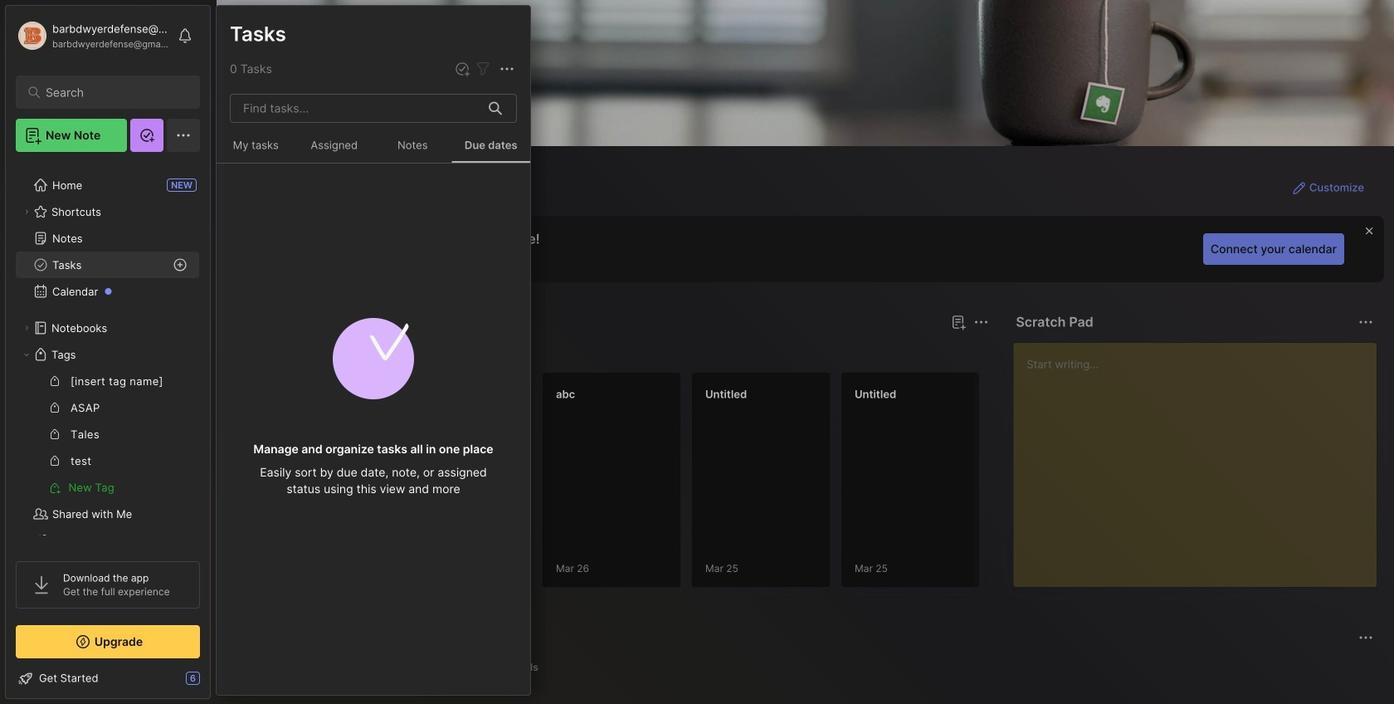 Task type: vqa. For each thing, say whether or not it's contained in the screenshot.
row group
yes



Task type: locate. For each thing, give the bounding box(es) containing it.
new task image
[[454, 61, 471, 77]]

row group
[[243, 372, 1140, 598]]

0 vertical spatial tab list
[[247, 342, 987, 362]]

tree
[[6, 162, 210, 590]]

group
[[16, 368, 199, 501]]

tab list
[[247, 342, 987, 362], [247, 658, 1372, 678]]

Start writing… text field
[[1027, 343, 1377, 574]]

tab
[[247, 342, 295, 362], [302, 342, 369, 362], [247, 658, 310, 678], [500, 658, 546, 678]]

expand tags image
[[22, 350, 32, 360]]

Find tasks… text field
[[233, 95, 479, 122]]

None search field
[[46, 82, 178, 102]]

tree inside main element
[[6, 162, 210, 590]]

1 vertical spatial tab list
[[247, 658, 1372, 678]]

Help and Learning task checklist field
[[6, 665, 210, 692]]

Account field
[[16, 19, 169, 52]]



Task type: describe. For each thing, give the bounding box(es) containing it.
Filter tasks field
[[473, 59, 493, 79]]

Search text field
[[46, 85, 178, 100]]

click to collapse image
[[210, 673, 222, 693]]

group inside tree
[[16, 368, 199, 501]]

More actions and view options field
[[493, 59, 517, 79]]

main element
[[0, 0, 216, 704]]

more actions and view options image
[[497, 59, 517, 79]]

expand notebooks image
[[22, 323, 32, 333]]

filter tasks image
[[473, 59, 493, 79]]

none search field inside main element
[[46, 82, 178, 102]]

1 tab list from the top
[[247, 342, 987, 362]]

2 tab list from the top
[[247, 658, 1372, 678]]



